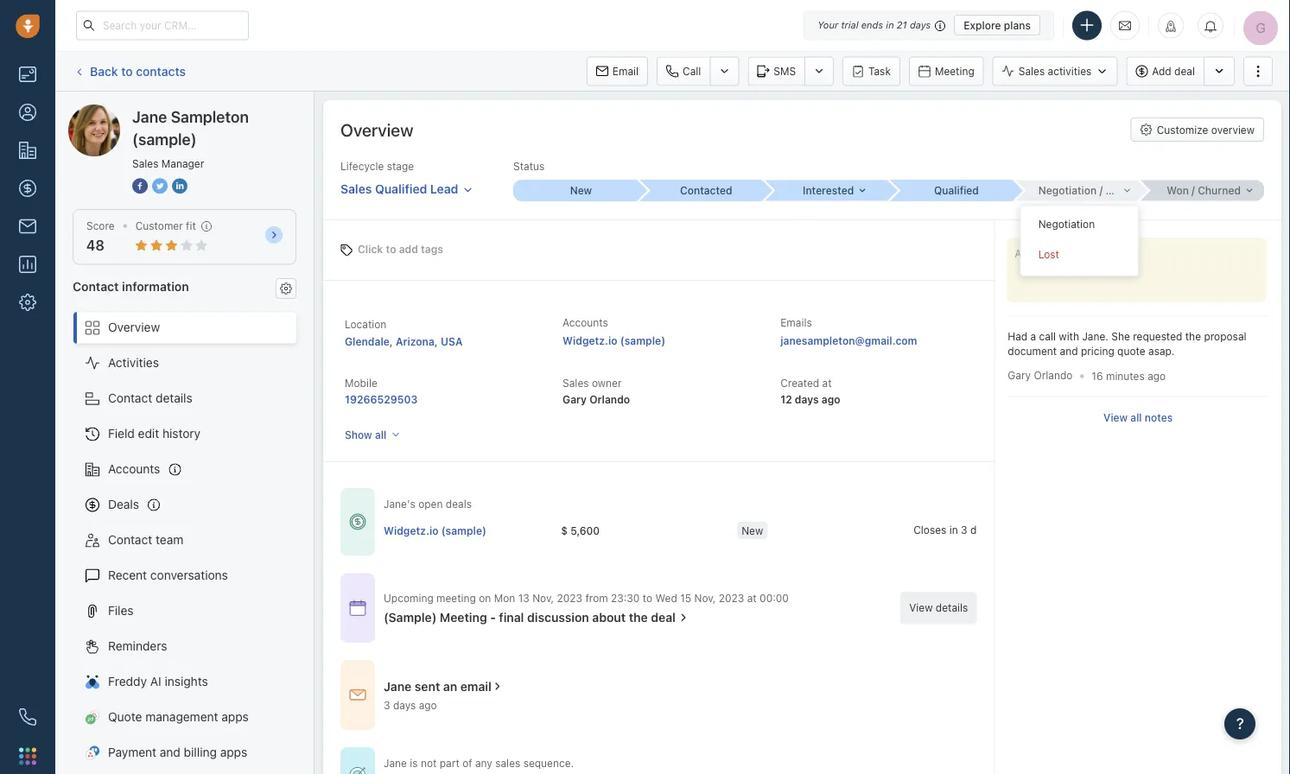 Task type: describe. For each thing, give the bounding box(es) containing it.
minutes
[[1106, 370, 1145, 382]]

phone image
[[19, 709, 36, 726]]

overview
[[1212, 124, 1255, 136]]

task button
[[843, 57, 901, 86]]

plans
[[1004, 19, 1031, 31]]

view all notes link
[[1104, 410, 1173, 425]]

days inside row
[[971, 523, 994, 536]]

document
[[1008, 345, 1057, 358]]

-
[[490, 611, 496, 625]]

(sample)
[[384, 611, 437, 625]]

days inside created at 12 days ago
[[795, 393, 819, 406]]

(sample) down deals
[[441, 524, 487, 536]]

your
[[818, 19, 839, 31]]

sales activities
[[1019, 65, 1092, 77]]

all for show
[[375, 429, 387, 441]]

of
[[463, 758, 472, 770]]

details for view details
[[936, 602, 968, 614]]

created
[[781, 377, 820, 389]]

1 vertical spatial overview
[[108, 320, 160, 335]]

container_wx8msf4aqz5i3rn1 image right an
[[492, 681, 504, 693]]

stage
[[387, 160, 414, 172]]

email
[[613, 65, 639, 77]]

accounts for accounts
[[108, 462, 160, 476]]

to for click
[[386, 243, 396, 255]]

from
[[586, 592, 608, 604]]

2 nov, from the left
[[695, 592, 716, 604]]

view all notes
[[1104, 411, 1173, 424]]

lead
[[430, 182, 459, 196]]

explore plans
[[964, 19, 1031, 31]]

jane sampleton (sample) down contacts
[[103, 104, 245, 118]]

meeting button
[[909, 57, 984, 86]]

jane inside 'jane sampleton (sample)'
[[132, 107, 167, 126]]

sales for sales manager
[[132, 157, 159, 169]]

score
[[86, 220, 115, 232]]

deals
[[108, 498, 139, 512]]

interested button
[[764, 180, 889, 201]]

explore plans link
[[955, 15, 1041, 35]]

container_wx8msf4aqz5i3rn1 image for upcoming meeting on mon 13 nov, 2023 from 23:30 to wed 15 nov, 2023 at 00:00
[[349, 600, 367, 617]]

explore
[[964, 19, 1002, 31]]

ago for 16 minutes ago
[[1148, 370, 1166, 382]]

contact information
[[73, 279, 189, 293]]

sampleton inside 'jane sampleton (sample)'
[[171, 107, 249, 126]]

lost inside dropdown button
[[1106, 185, 1128, 197]]

score 48
[[86, 220, 115, 254]]

mon
[[494, 592, 515, 604]]

view details
[[910, 602, 968, 614]]

new inside "new" link
[[570, 185, 592, 197]]

jane is not part of any sales sequence.
[[384, 758, 574, 770]]

sales
[[496, 758, 521, 770]]

interested link
[[764, 180, 889, 201]]

0 horizontal spatial widgetz.io (sample) link
[[384, 523, 487, 538]]

ago for 3 days ago
[[419, 699, 437, 712]]

quote management apps
[[108, 710, 249, 724]]

show all
[[345, 429, 387, 441]]

quote
[[108, 710, 142, 724]]

1 vertical spatial 3
[[384, 699, 390, 712]]

16
[[1092, 370, 1104, 382]]

location
[[345, 318, 387, 330]]

usa
[[441, 335, 463, 348]]

status
[[513, 160, 545, 172]]

add deal button
[[1127, 57, 1204, 86]]

back
[[90, 64, 118, 78]]

negotiation for negotiation / lost
[[1039, 185, 1097, 197]]

1 horizontal spatial overview
[[341, 119, 414, 140]]

0 horizontal spatial lost
[[1039, 248, 1060, 261]]

sequence.
[[524, 758, 574, 770]]

emails
[[781, 317, 812, 329]]

view details link
[[901, 592, 977, 624]]

customer fit
[[135, 220, 196, 232]]

closes in 3 days
[[914, 523, 994, 536]]

any
[[475, 758, 493, 770]]

orlando inside sales owner gary orlando
[[590, 393, 630, 406]]

accounts for accounts widgetz.io (sample)
[[563, 317, 608, 329]]

linkedin circled image
[[172, 176, 188, 195]]

field edit history
[[108, 427, 201, 441]]

sent
[[415, 680, 440, 694]]

deals
[[446, 498, 472, 511]]

show
[[345, 429, 372, 441]]

email
[[461, 680, 492, 694]]

jane sampleton (sample) up manager
[[132, 107, 249, 148]]

add
[[1153, 65, 1172, 77]]

back to contacts
[[90, 64, 186, 78]]

freshworks switcher image
[[19, 748, 36, 765]]

not
[[421, 758, 437, 770]]

negotiation / lost button
[[1014, 180, 1140, 201]]

won / churned button
[[1140, 180, 1265, 201]]

call button
[[657, 57, 710, 86]]

16 minutes ago
[[1092, 370, 1166, 382]]

an
[[443, 680, 458, 694]]

negotiation / lost
[[1039, 185, 1128, 197]]

1 vertical spatial container_wx8msf4aqz5i3rn1 image
[[678, 612, 690, 624]]

details for contact details
[[156, 391, 193, 405]]

mobile
[[345, 377, 378, 389]]

sms button
[[748, 57, 805, 86]]

Search your CRM... text field
[[76, 11, 249, 40]]

00:00
[[760, 592, 789, 604]]

contacted link
[[639, 180, 764, 202]]

freddy ai insights
[[108, 675, 208, 689]]

janesampleton@gmail.com link
[[781, 332, 918, 349]]

/ for won
[[1192, 185, 1195, 197]]

ago inside created at 12 days ago
[[822, 393, 841, 406]]

tags
[[421, 243, 443, 255]]

meeting
[[437, 592, 476, 604]]

1 2023 from the left
[[557, 592, 583, 604]]

facebook circled image
[[132, 176, 148, 195]]

payment
[[108, 746, 157, 760]]

emails janesampleton@gmail.com
[[781, 317, 918, 347]]

arizona,
[[396, 335, 438, 348]]

0 vertical spatial in
[[886, 19, 894, 31]]

information
[[122, 279, 189, 293]]

contact team
[[108, 533, 184, 547]]

0 horizontal spatial qualified
[[375, 182, 427, 196]]

23:30
[[611, 592, 640, 604]]

contact for contact information
[[73, 279, 119, 293]]

3 inside row
[[961, 523, 968, 536]]

trial
[[841, 19, 859, 31]]

all for view
[[1131, 411, 1142, 424]]

proposal
[[1205, 331, 1247, 343]]

$
[[561, 524, 568, 536]]



Task type: locate. For each thing, give the bounding box(es) containing it.
the inside had a call with jane. she requested the proposal document and pricing quote asap.
[[1186, 331, 1202, 343]]

all right show
[[375, 429, 387, 441]]

conversations
[[150, 568, 228, 583]]

/ for negotiation
[[1100, 185, 1103, 197]]

sales up facebook circled icon
[[132, 157, 159, 169]]

widgetz.io (sample) link
[[563, 335, 666, 347], [384, 523, 487, 538]]

widgetz.io (sample) link up owner
[[563, 335, 666, 347]]

accounts inside accounts widgetz.io (sample)
[[563, 317, 608, 329]]

apps right billing
[[220, 746, 247, 760]]

upcoming
[[384, 592, 434, 604]]

your trial ends in 21 days
[[818, 19, 931, 31]]

2 horizontal spatial to
[[643, 592, 653, 604]]

2 2023 from the left
[[719, 592, 745, 604]]

view
[[1104, 411, 1128, 424], [910, 602, 933, 614]]

0 horizontal spatial 2023
[[557, 592, 583, 604]]

gary inside sales owner gary orlando
[[563, 393, 587, 406]]

days down created
[[795, 393, 819, 406]]

new
[[570, 185, 592, 197], [742, 524, 764, 536]]

upcoming meeting on mon 13 nov, 2023 from 23:30 to wed 15 nov, 2023 at 00:00
[[384, 592, 789, 604]]

at right created
[[823, 377, 832, 389]]

2 vertical spatial contact
[[108, 533, 152, 547]]

phone element
[[10, 700, 45, 735]]

deal right 'add'
[[1175, 65, 1196, 77]]

1 horizontal spatial 3
[[961, 523, 968, 536]]

mng settings image
[[280, 282, 292, 295]]

jane sent an email
[[384, 680, 492, 694]]

1 horizontal spatial view
[[1104, 411, 1128, 424]]

widgetz.io inside accounts widgetz.io (sample)
[[563, 335, 618, 347]]

activities
[[1048, 65, 1092, 77]]

1 horizontal spatial widgetz.io
[[563, 335, 618, 347]]

jane's open deals
[[384, 498, 472, 511]]

0 horizontal spatial 3
[[384, 699, 390, 712]]

details up the "history"
[[156, 391, 193, 405]]

1 vertical spatial and
[[160, 746, 181, 760]]

0 vertical spatial and
[[1060, 345, 1078, 358]]

1 horizontal spatial in
[[950, 523, 958, 536]]

0 horizontal spatial accounts
[[108, 462, 160, 476]]

/ inside dropdown button
[[1100, 185, 1103, 197]]

0 horizontal spatial details
[[156, 391, 193, 405]]

overview
[[341, 119, 414, 140], [108, 320, 160, 335]]

on
[[479, 592, 491, 604]]

0 horizontal spatial ago
[[419, 699, 437, 712]]

gary
[[1008, 369, 1031, 381], [563, 393, 587, 406]]

ago right '12'
[[822, 393, 841, 406]]

container_wx8msf4aqz5i3rn1 image
[[349, 514, 367, 531], [678, 612, 690, 624], [349, 767, 367, 775]]

in left 21
[[886, 19, 894, 31]]

location glendale, arizona, usa
[[345, 318, 463, 348]]

apps right the 'management'
[[222, 710, 249, 724]]

1 vertical spatial gary
[[563, 393, 587, 406]]

contacts
[[136, 64, 186, 78]]

1 horizontal spatial /
[[1192, 185, 1195, 197]]

13
[[518, 592, 530, 604]]

1 vertical spatial the
[[629, 611, 648, 625]]

1 vertical spatial at
[[748, 592, 757, 604]]

0 horizontal spatial nov,
[[533, 592, 554, 604]]

sales manager
[[132, 157, 204, 169]]

1 nov, from the left
[[533, 592, 554, 604]]

at inside created at 12 days ago
[[823, 377, 832, 389]]

details
[[156, 391, 193, 405], [936, 602, 968, 614]]

0 vertical spatial at
[[823, 377, 832, 389]]

sampleton up manager
[[171, 107, 249, 126]]

0 horizontal spatial at
[[748, 592, 757, 604]]

accounts
[[563, 317, 608, 329], [108, 462, 160, 476]]

1 horizontal spatial lost
[[1106, 185, 1128, 197]]

1 vertical spatial accounts
[[108, 462, 160, 476]]

negotiation for negotiation
[[1039, 218, 1095, 230]]

0 horizontal spatial orlando
[[590, 393, 630, 406]]

and left billing
[[160, 746, 181, 760]]

task
[[869, 65, 891, 77]]

nov, right 15 in the right bottom of the page
[[695, 592, 716, 604]]

0 vertical spatial 3
[[961, 523, 968, 536]]

0 horizontal spatial gary
[[563, 393, 587, 406]]

lost left won
[[1106, 185, 1128, 197]]

to left wed
[[643, 592, 653, 604]]

0 horizontal spatial to
[[121, 64, 133, 78]]

1 horizontal spatial ago
[[822, 393, 841, 406]]

closes
[[914, 523, 947, 536]]

sales left activities
[[1019, 65, 1045, 77]]

contact for contact details
[[108, 391, 152, 405]]

glendale, arizona, usa link
[[345, 335, 463, 348]]

lost down negotiation / lost link
[[1039, 248, 1060, 261]]

1 horizontal spatial gary
[[1008, 369, 1031, 381]]

had
[[1008, 331, 1028, 343]]

0 vertical spatial overview
[[341, 119, 414, 140]]

overview up lifecycle stage
[[341, 119, 414, 140]]

row containing closes in 3 days
[[384, 513, 1090, 549]]

final
[[499, 611, 524, 625]]

0 vertical spatial gary
[[1008, 369, 1031, 381]]

at left 00:00
[[748, 592, 757, 604]]

1 vertical spatial meeting
[[440, 611, 487, 625]]

0 vertical spatial view
[[1104, 411, 1128, 424]]

3 right closes
[[961, 523, 968, 536]]

ai
[[150, 675, 161, 689]]

0 vertical spatial container_wx8msf4aqz5i3rn1 image
[[349, 514, 367, 531]]

1 vertical spatial details
[[936, 602, 968, 614]]

2 negotiation from the top
[[1039, 218, 1095, 230]]

1 vertical spatial view
[[910, 602, 933, 614]]

3 down jane sent an email on the left bottom of the page
[[384, 699, 390, 712]]

in right closes
[[950, 523, 958, 536]]

0 horizontal spatial and
[[160, 746, 181, 760]]

nov,
[[533, 592, 554, 604], [695, 592, 716, 604]]

new link
[[513, 180, 639, 202]]

0 vertical spatial apps
[[222, 710, 249, 724]]

customize
[[1157, 124, 1209, 136]]

meeting inside meeting button
[[935, 65, 975, 77]]

container_wx8msf4aqz5i3rn1 image left widgetz.io (sample) on the left of the page
[[349, 514, 367, 531]]

sampleton down contacts
[[133, 104, 192, 118]]

jane up 3 days ago at the bottom left of the page
[[384, 680, 412, 694]]

to for back
[[121, 64, 133, 78]]

jane down back
[[103, 104, 130, 118]]

0 horizontal spatial new
[[570, 185, 592, 197]]

discussion
[[527, 611, 589, 625]]

1 horizontal spatial details
[[936, 602, 968, 614]]

field
[[108, 427, 135, 441]]

days down sent
[[393, 699, 416, 712]]

container_wx8msf4aqz5i3rn1 image for jane sent an email
[[349, 687, 367, 704]]

1 horizontal spatial orlando
[[1034, 369, 1073, 381]]

(sample) up manager
[[196, 104, 245, 118]]

1 vertical spatial lost
[[1039, 248, 1060, 261]]

1 horizontal spatial new
[[742, 524, 764, 536]]

0 vertical spatial the
[[1186, 331, 1202, 343]]

contact up the recent
[[108, 533, 152, 547]]

1 vertical spatial contact
[[108, 391, 152, 405]]

21
[[897, 19, 907, 31]]

contact down 48
[[73, 279, 119, 293]]

2023 left 00:00
[[719, 592, 745, 604]]

(sample) inside accounts widgetz.io (sample)
[[620, 335, 666, 347]]

twitter circled image
[[152, 176, 168, 195]]

days right closes
[[971, 523, 994, 536]]

the down 23:30
[[629, 611, 648, 625]]

owner
[[592, 377, 622, 389]]

2 vertical spatial container_wx8msf4aqz5i3rn1 image
[[349, 767, 367, 775]]

0 horizontal spatial /
[[1100, 185, 1103, 197]]

1 vertical spatial in
[[950, 523, 958, 536]]

view down minutes
[[1104, 411, 1128, 424]]

/ left won
[[1100, 185, 1103, 197]]

accounts up deals
[[108, 462, 160, 476]]

0 vertical spatial lost
[[1106, 185, 1128, 197]]

deal inside button
[[1175, 65, 1196, 77]]

ago down sent
[[419, 699, 437, 712]]

recent conversations
[[108, 568, 228, 583]]

48
[[86, 237, 105, 254]]

container_wx8msf4aqz5i3rn1 image down 15 in the right bottom of the page
[[678, 612, 690, 624]]

0 vertical spatial all
[[1131, 411, 1142, 424]]

gary down accounts widgetz.io (sample)
[[563, 393, 587, 406]]

meeting down meeting
[[440, 611, 487, 625]]

0 vertical spatial contact
[[73, 279, 119, 293]]

0 vertical spatial ago
[[1148, 370, 1166, 382]]

container_wx8msf4aqz5i3rn1 image
[[349, 600, 367, 617], [492, 681, 504, 693], [349, 687, 367, 704]]

1 horizontal spatial 2023
[[719, 592, 745, 604]]

1 horizontal spatial accounts
[[563, 317, 608, 329]]

accounts up owner
[[563, 317, 608, 329]]

sales
[[1019, 65, 1045, 77], [132, 157, 159, 169], [341, 182, 372, 196], [563, 377, 589, 389]]

$ 5,600
[[561, 524, 600, 536]]

1 vertical spatial new
[[742, 524, 764, 536]]

sampleton
[[133, 104, 192, 118], [171, 107, 249, 126]]

payment and billing apps
[[108, 746, 247, 760]]

1 horizontal spatial deal
[[1175, 65, 1196, 77]]

(sample) up owner
[[620, 335, 666, 347]]

3
[[961, 523, 968, 536], [384, 699, 390, 712]]

5,600
[[571, 524, 600, 536]]

qualified link
[[889, 180, 1014, 202]]

contact details
[[108, 391, 193, 405]]

1 vertical spatial negotiation
[[1039, 218, 1095, 230]]

mobile 19266529503
[[345, 377, 418, 406]]

0 vertical spatial new
[[570, 185, 592, 197]]

about
[[592, 611, 626, 625]]

1 vertical spatial ago
[[822, 393, 841, 406]]

0 horizontal spatial meeting
[[440, 611, 487, 625]]

0 horizontal spatial the
[[629, 611, 648, 625]]

1 horizontal spatial nov,
[[695, 592, 716, 604]]

1 vertical spatial widgetz.io
[[384, 524, 439, 536]]

deal down wed
[[651, 611, 676, 625]]

details down the closes in 3 days
[[936, 602, 968, 614]]

sales for sales qualified lead
[[341, 182, 372, 196]]

sales inside sales owner gary orlando
[[563, 377, 589, 389]]

and inside had a call with jane. she requested the proposal document and pricing quote asap.
[[1060, 345, 1078, 358]]

widgetz.io (sample) link down open
[[384, 523, 487, 538]]

2 horizontal spatial ago
[[1148, 370, 1166, 382]]

0 horizontal spatial in
[[886, 19, 894, 31]]

insights
[[165, 675, 208, 689]]

contact for contact team
[[108, 533, 152, 547]]

recent
[[108, 568, 147, 583]]

1 horizontal spatial widgetz.io (sample) link
[[563, 335, 666, 347]]

sales qualified lead link
[[341, 174, 473, 198]]

glendale,
[[345, 335, 393, 348]]

1 vertical spatial widgetz.io (sample) link
[[384, 523, 487, 538]]

janesampleton@gmail.com
[[781, 335, 918, 347]]

to left add
[[386, 243, 396, 255]]

0 horizontal spatial widgetz.io
[[384, 524, 439, 536]]

gary orlando
[[1008, 369, 1073, 381]]

widgetz.io up owner
[[563, 335, 618, 347]]

container_wx8msf4aqz5i3rn1 image left 3 days ago at the bottom left of the page
[[349, 687, 367, 704]]

/ right won
[[1192, 185, 1195, 197]]

0 vertical spatial widgetz.io
[[563, 335, 618, 347]]

2 vertical spatial to
[[643, 592, 653, 604]]

0 vertical spatial meeting
[[935, 65, 975, 77]]

pricing
[[1081, 345, 1115, 358]]

ago down asap.
[[1148, 370, 1166, 382]]

widgetz.io
[[563, 335, 618, 347], [384, 524, 439, 536]]

/ inside button
[[1192, 185, 1195, 197]]

all left the notes
[[1131, 411, 1142, 424]]

meeting down explore
[[935, 65, 975, 77]]

sales down lifecycle
[[341, 182, 372, 196]]

0 vertical spatial details
[[156, 391, 193, 405]]

0 vertical spatial widgetz.io (sample) link
[[563, 335, 666, 347]]

1 vertical spatial apps
[[220, 746, 247, 760]]

customize overview button
[[1131, 118, 1265, 142]]

to right back
[[121, 64, 133, 78]]

accounts widgetz.io (sample)
[[563, 317, 666, 347]]

orlando down document on the top
[[1034, 369, 1073, 381]]

gary down document on the top
[[1008, 369, 1031, 381]]

1 horizontal spatial to
[[386, 243, 396, 255]]

container_wx8msf4aqz5i3rn1 image left upcoming
[[349, 600, 367, 617]]

customer
[[135, 220, 183, 232]]

negotiation inside dropdown button
[[1039, 185, 1097, 197]]

in inside row
[[950, 523, 958, 536]]

new inside row
[[742, 524, 764, 536]]

2023 up discussion in the left bottom of the page
[[557, 592, 583, 604]]

1 vertical spatial orlando
[[590, 393, 630, 406]]

widgetz.io down jane's
[[384, 524, 439, 536]]

widgetz.io inside row
[[384, 524, 439, 536]]

(sample) up sales manager
[[132, 130, 197, 148]]

history
[[162, 427, 201, 441]]

orlando down owner
[[590, 393, 630, 406]]

jane down contacts
[[132, 107, 167, 126]]

nov, right 13
[[533, 592, 554, 604]]

1 horizontal spatial qualified
[[934, 185, 979, 197]]

1 vertical spatial deal
[[651, 611, 676, 625]]

1 horizontal spatial at
[[823, 377, 832, 389]]

0 vertical spatial negotiation
[[1039, 185, 1097, 197]]

/
[[1100, 185, 1103, 197], [1192, 185, 1195, 197]]

1 horizontal spatial and
[[1060, 345, 1078, 358]]

email button
[[587, 57, 648, 86]]

2 vertical spatial ago
[[419, 699, 437, 712]]

ends
[[862, 19, 884, 31]]

1 vertical spatial all
[[375, 429, 387, 441]]

view for view all notes
[[1104, 411, 1128, 424]]

days right 21
[[910, 19, 931, 31]]

1 horizontal spatial all
[[1131, 411, 1142, 424]]

1 / from the left
[[1100, 185, 1103, 197]]

sales for sales activities
[[1019, 65, 1045, 77]]

call
[[1040, 331, 1056, 343]]

view down closes
[[910, 602, 933, 614]]

row
[[384, 513, 1090, 549]]

sales activities button
[[993, 57, 1127, 86], [993, 57, 1118, 86]]

contact down activities
[[108, 391, 152, 405]]

overview up activities
[[108, 320, 160, 335]]

created at 12 days ago
[[781, 377, 841, 406]]

at
[[823, 377, 832, 389], [748, 592, 757, 604]]

0 horizontal spatial all
[[375, 429, 387, 441]]

1 vertical spatial to
[[386, 243, 396, 255]]

0 vertical spatial deal
[[1175, 65, 1196, 77]]

click
[[358, 243, 383, 255]]

2 / from the left
[[1192, 185, 1195, 197]]

container_wx8msf4aqz5i3rn1 image left is
[[349, 767, 367, 775]]

0 horizontal spatial overview
[[108, 320, 160, 335]]

0 vertical spatial orlando
[[1034, 369, 1073, 381]]

billing
[[184, 746, 217, 760]]

0 horizontal spatial deal
[[651, 611, 676, 625]]

files
[[108, 604, 134, 618]]

3 days ago
[[384, 699, 437, 712]]

(sample) inside 'jane sampleton (sample)'
[[132, 130, 197, 148]]

2023
[[557, 592, 583, 604], [719, 592, 745, 604]]

12
[[781, 393, 792, 406]]

and down with
[[1060, 345, 1078, 358]]

1 horizontal spatial meeting
[[935, 65, 975, 77]]

customize overview
[[1157, 124, 1255, 136]]

add deal
[[1153, 65, 1196, 77]]

0 vertical spatial accounts
[[563, 317, 608, 329]]

apps
[[222, 710, 249, 724], [220, 746, 247, 760]]

email image
[[1119, 18, 1132, 33]]

notes
[[1145, 411, 1173, 424]]

view for view details
[[910, 602, 933, 614]]

jane
[[103, 104, 130, 118], [132, 107, 167, 126], [384, 680, 412, 694], [384, 758, 407, 770]]

widgetz.io (sample)
[[384, 524, 487, 536]]

jane left is
[[384, 758, 407, 770]]

1 negotiation from the top
[[1039, 185, 1097, 197]]

the
[[1186, 331, 1202, 343], [629, 611, 648, 625]]

0 horizontal spatial view
[[910, 602, 933, 614]]

with
[[1059, 331, 1080, 343]]

the left proposal
[[1186, 331, 1202, 343]]

sales left owner
[[563, 377, 589, 389]]



Task type: vqa. For each thing, say whether or not it's contained in the screenshot.
Spector Calista (Sample)
no



